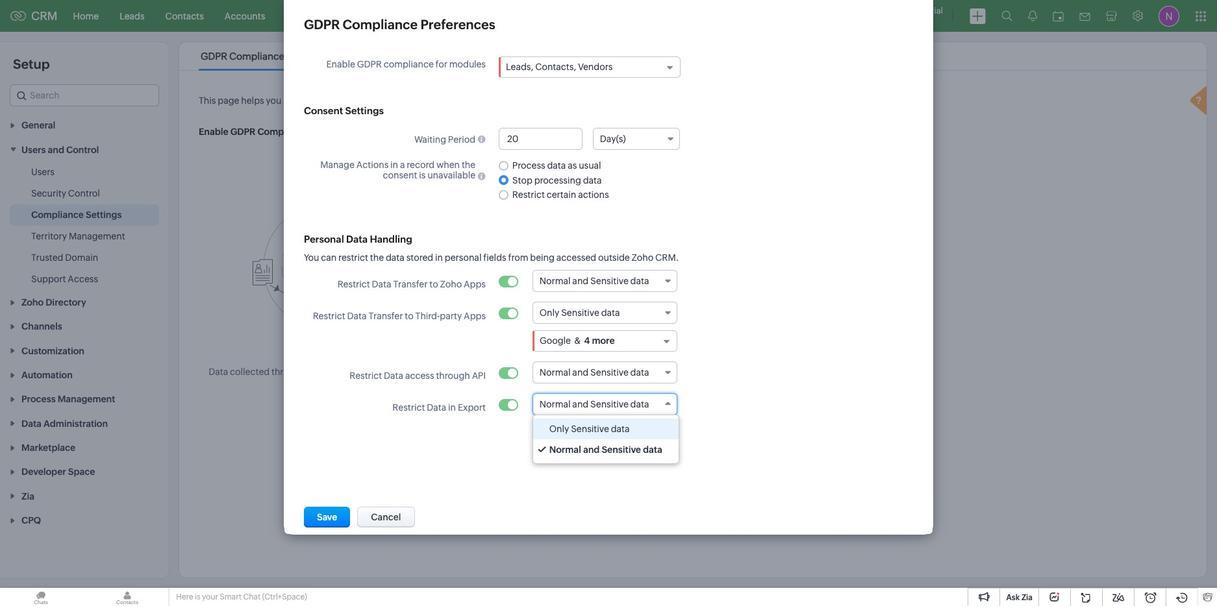 Task type: locate. For each thing, give the bounding box(es) containing it.
only sensitive data up &
[[540, 308, 620, 318]]

1 vertical spatial control
[[68, 188, 100, 199]]

data up 'collection' at the bottom
[[347, 311, 367, 322]]

2 apps from the top
[[464, 311, 486, 322]]

leads, contacts, vendors
[[506, 62, 613, 72]]

is right here
[[195, 593, 201, 602]]

sensitive up normal and sensitive data option
[[571, 424, 610, 435]]

0 horizontal spatial in
[[391, 160, 398, 170]]

2 vertical spatial in
[[448, 403, 456, 413]]

data
[[346, 234, 368, 245], [372, 279, 392, 290], [347, 311, 367, 322], [290, 350, 311, 361], [528, 351, 550, 362], [209, 367, 228, 378], [384, 371, 404, 382], [427, 403, 447, 413]]

know
[[302, 378, 325, 388], [542, 379, 566, 389]]

customers
[[601, 96, 646, 106], [571, 368, 616, 379]]

0 horizontal spatial of
[[561, 368, 570, 379]]

this page helps you decide how you want to handle, manage, and process personal data of your customers to comply with gdpr for your organization.
[[199, 96, 829, 106]]

from
[[509, 253, 529, 263]]

this
[[199, 96, 216, 106]]

apps down you can restrict the data stored in personal fields from being accessed outside zoho crm.
[[464, 279, 486, 290]]

transfer down restrict data transfer to zoho apps
[[369, 311, 403, 322]]

1 vertical spatial apps
[[464, 311, 486, 322]]

handling
[[370, 234, 413, 245]]

and
[[458, 96, 474, 106], [48, 145, 64, 155], [573, 276, 589, 287], [573, 368, 589, 378], [573, 400, 589, 410], [584, 445, 600, 456]]

meetings link
[[363, 0, 424, 32]]

compliance settings
[[31, 210, 122, 220]]

for right with on the right of page
[[739, 96, 751, 106]]

gdpr up 'watch'
[[543, 421, 568, 432]]

0 vertical spatial for
[[436, 59, 448, 70]]

1 vertical spatial transfer
[[369, 311, 403, 322]]

1 vertical spatial only sensitive data
[[550, 424, 630, 435]]

the
[[462, 160, 476, 170], [370, 253, 384, 263]]

leads link
[[109, 0, 155, 32]]

transfer down stored
[[393, 279, 428, 290]]

0 horizontal spatial enable
[[199, 127, 229, 137]]

1 vertical spatial is
[[195, 593, 201, 602]]

crm link
[[10, 9, 58, 23]]

to left comply
[[648, 96, 657, 106]]

crm
[[31, 9, 58, 23], [645, 368, 666, 379]]

0 horizontal spatial more
[[327, 378, 349, 388]]

0 vertical spatial control
[[66, 145, 99, 155]]

only up 'watch'
[[550, 424, 570, 435]]

2 horizontal spatial enable
[[512, 421, 541, 432]]

1 vertical spatial only
[[550, 424, 570, 435]]

only inside 'field'
[[540, 308, 560, 318]]

territory management link
[[31, 230, 125, 243]]

manage down settings
[[321, 160, 355, 170]]

1 horizontal spatial of
[[570, 96, 579, 106]]

know down 'collection' at the bottom
[[302, 378, 325, 388]]

restrict up 'collection' at the bottom
[[313, 311, 346, 322]]

contacts image
[[86, 589, 168, 607]]

enterprise-trial upgrade
[[885, 6, 944, 25]]

normal up enable gdpr compliance
[[540, 400, 571, 410]]

you right the how
[[335, 96, 350, 106]]

trusted
[[31, 253, 63, 263]]

1 vertical spatial in
[[435, 253, 443, 263]]

2 horizontal spatial in
[[448, 403, 456, 413]]

page
[[218, 96, 239, 106]]

1 horizontal spatial manage
[[466, 368, 500, 379]]

Only Sensitive data field
[[533, 302, 678, 324]]

as
[[568, 161, 577, 171]]

your left smart
[[202, 593, 218, 602]]

0 vertical spatial the
[[462, 160, 476, 170]]

0 horizontal spatial zoho
[[440, 279, 462, 290]]

hipaa compliance link
[[306, 51, 396, 62]]

0 horizontal spatial know
[[302, 378, 325, 388]]

1 vertical spatial customers
[[571, 368, 616, 379]]

only sensitive data up video
[[550, 424, 630, 435]]

1 horizontal spatial the
[[462, 160, 476, 170]]

1 apps from the top
[[464, 279, 486, 290]]

normal and sensitive data down processing
[[540, 368, 650, 378]]

normal
[[540, 276, 571, 287], [540, 368, 571, 378], [540, 400, 571, 410], [550, 445, 582, 456]]

handle,
[[385, 96, 417, 106]]

0 vertical spatial only sensitive data
[[540, 308, 620, 318]]

in right stored
[[435, 253, 443, 263]]

0 vertical spatial users
[[21, 145, 46, 155]]

in for actions
[[391, 160, 398, 170]]

know down processing
[[542, 379, 566, 389]]

tasks link
[[320, 0, 363, 32]]

normal and sensitive data up the only sensitive data option
[[540, 400, 650, 410]]

help image
[[1188, 84, 1214, 120]]

users inside dropdown button
[[21, 145, 46, 155]]

0 horizontal spatial manage
[[321, 160, 355, 170]]

more down processing
[[567, 379, 590, 389]]

0 vertical spatial zoho
[[632, 253, 654, 263]]

2 horizontal spatial more
[[592, 336, 615, 346]]

apps right party
[[464, 311, 486, 322]]

more inside data collection data collected through various sources will be captured know more
[[327, 378, 349, 388]]

normal and sensitive data field up the only sensitive data option
[[533, 394, 678, 416]]

manage,
[[419, 96, 456, 106]]

in left a
[[391, 160, 398, 170]]

data left access
[[384, 371, 404, 382]]

zoho left crm.
[[632, 253, 654, 263]]

1 horizontal spatial know
[[542, 379, 566, 389]]

period
[[448, 134, 476, 145]]

chat
[[243, 593, 261, 602]]

list box
[[533, 416, 679, 464]]

for
[[436, 59, 448, 70], [739, 96, 751, 106]]

3 normal and sensitive data field from the top
[[533, 394, 678, 416]]

processing
[[552, 351, 603, 362]]

personal down the leads, at the top left of the page
[[511, 96, 548, 106]]

crm inside "data processing manage personal data of customers inside crm know more"
[[645, 368, 666, 379]]

settings
[[312, 127, 347, 137]]

transfer for third-
[[369, 311, 403, 322]]

of down leads, contacts, vendors
[[570, 96, 579, 106]]

personal
[[511, 96, 548, 106], [445, 253, 482, 263], [502, 368, 538, 379]]

security
[[31, 188, 66, 199]]

0 vertical spatial is
[[419, 170, 426, 181]]

gdpr compliance preferences
[[304, 17, 496, 32]]

1 vertical spatial enable
[[199, 127, 229, 137]]

1 horizontal spatial is
[[419, 170, 426, 181]]

1 horizontal spatial your
[[581, 96, 599, 106]]

zoho up party
[[440, 279, 462, 290]]

fields
[[484, 253, 507, 263]]

settings left "handle,"
[[345, 105, 384, 116]]

0 vertical spatial enable
[[326, 59, 355, 70]]

settings up management
[[86, 210, 122, 220]]

Normal and Sensitive data field
[[533, 270, 678, 292], [533, 362, 678, 384], [533, 394, 678, 416]]

normal and sensitive data for restrict data in export
[[540, 400, 650, 410]]

the right the 'when'
[[462, 160, 476, 170]]

zoho
[[632, 253, 654, 263], [440, 279, 462, 290]]

signals element
[[1021, 0, 1046, 32]]

control up compliance settings link
[[68, 188, 100, 199]]

apps
[[464, 279, 486, 290], [464, 311, 486, 322]]

restrict data access through api
[[350, 371, 486, 382]]

crm right inside
[[645, 368, 666, 379]]

territory management
[[31, 231, 125, 242]]

compliance inside button
[[570, 421, 622, 432]]

through left the api
[[436, 371, 470, 382]]

normal down enable gdpr compliance button
[[550, 445, 582, 456]]

data inside 'field'
[[602, 308, 620, 318]]

1 vertical spatial users
[[31, 167, 55, 177]]

0 vertical spatial transfer
[[393, 279, 428, 290]]

users link
[[31, 166, 55, 179]]

restrict left be
[[350, 371, 382, 382]]

1 vertical spatial for
[[739, 96, 751, 106]]

gdpr
[[304, 17, 340, 32], [201, 51, 227, 62], [357, 59, 382, 70], [712, 96, 737, 106], [231, 127, 256, 137], [543, 421, 568, 432]]

know inside data collection data collected through various sources will be captured know more
[[302, 378, 325, 388]]

1 horizontal spatial enable
[[326, 59, 355, 70]]

users inside region
[[31, 167, 55, 177]]

restrict down restrict data access through api
[[393, 403, 425, 413]]

None text field
[[500, 129, 582, 149]]

in
[[391, 160, 398, 170], [435, 253, 443, 263], [448, 403, 456, 413]]

be
[[391, 367, 402, 378]]

contacts
[[165, 11, 204, 21]]

gdpr up hipaa
[[304, 17, 340, 32]]

2 vertical spatial enable
[[512, 421, 541, 432]]

only
[[540, 308, 560, 318], [550, 424, 570, 435]]

0 horizontal spatial settings
[[86, 210, 122, 220]]

you right helps
[[266, 96, 282, 106]]

users up users link
[[21, 145, 46, 155]]

1 horizontal spatial for
[[739, 96, 751, 106]]

actions
[[357, 160, 389, 170]]

unavailable
[[428, 170, 476, 181]]

restrict data in export
[[393, 403, 486, 413]]

normal and sensitive data down the only sensitive data option
[[550, 445, 663, 456]]

control up security control
[[66, 145, 99, 155]]

1 horizontal spatial settings
[[345, 105, 384, 116]]

watch video
[[551, 451, 600, 461]]

restrict for restrict data in export
[[393, 403, 425, 413]]

1 horizontal spatial in
[[435, 253, 443, 263]]

support
[[31, 274, 66, 284]]

manage actions in a record when the consent is unavailable
[[321, 160, 476, 181]]

gdpr up this
[[201, 51, 227, 62]]

compliance inside users and control region
[[31, 210, 84, 220]]

1 horizontal spatial crm
[[645, 368, 666, 379]]

create menu element
[[962, 0, 994, 32]]

of
[[570, 96, 579, 106], [561, 368, 570, 379]]

export
[[458, 403, 486, 413]]

you can restrict the data stored in personal fields from being accessed outside zoho crm.
[[304, 253, 679, 263]]

normal and sensitive data field down 'outside'
[[533, 270, 678, 292]]

only sensitive data inside option
[[550, 424, 630, 435]]

more right 4
[[592, 336, 615, 346]]

normal for restrict data in export
[[540, 400, 571, 410]]

in inside manage actions in a record when the consent is unavailable
[[391, 160, 398, 170]]

1 horizontal spatial you
[[335, 96, 350, 106]]

is right consent
[[419, 170, 426, 181]]

gdpr right with on the right of page
[[712, 96, 737, 106]]

0 vertical spatial normal and sensitive data field
[[533, 270, 678, 292]]

normal for restrict data transfer to zoho apps
[[540, 276, 571, 287]]

helps
[[241, 96, 264, 106]]

more
[[592, 336, 615, 346], [327, 378, 349, 388], [567, 379, 590, 389]]

signals image
[[1029, 10, 1038, 21]]

normal and sensitive data option
[[533, 440, 679, 461]]

0 vertical spatial crm
[[31, 9, 58, 23]]

settings inside users and control region
[[86, 210, 122, 220]]

leads
[[120, 11, 145, 21]]

your down vendors
[[581, 96, 599, 106]]

save button
[[304, 508, 351, 528]]

0 vertical spatial only
[[540, 308, 560, 318]]

access
[[405, 371, 435, 382]]

1 vertical spatial normal and sensitive data field
[[533, 362, 678, 384]]

data
[[549, 96, 568, 106], [548, 161, 566, 171], [583, 175, 602, 186], [386, 253, 405, 263], [631, 276, 650, 287], [602, 308, 620, 318], [631, 368, 650, 378], [540, 368, 559, 379], [631, 400, 650, 410], [611, 424, 630, 435], [643, 445, 663, 456]]

google
[[540, 336, 571, 346]]

personal left fields
[[445, 253, 482, 263]]

0 horizontal spatial you
[[266, 96, 282, 106]]

1 vertical spatial settings
[[86, 210, 122, 220]]

2 normal and sensitive data field from the top
[[533, 362, 678, 384]]

consent
[[304, 105, 343, 116]]

sensitive up &
[[562, 308, 600, 318]]

users and control
[[21, 145, 99, 155]]

0 vertical spatial apps
[[464, 279, 486, 290]]

through left various
[[272, 367, 306, 378]]

only inside option
[[550, 424, 570, 435]]

1 horizontal spatial more
[[567, 379, 590, 389]]

1 vertical spatial crm
[[645, 368, 666, 379]]

to down stored
[[430, 279, 438, 290]]

users for users
[[31, 167, 55, 177]]

users
[[21, 145, 46, 155], [31, 167, 55, 177]]

restrict down the stop
[[513, 190, 545, 200]]

sensitive up the only sensitive data option
[[591, 400, 629, 410]]

and up users link
[[48, 145, 64, 155]]

2 vertical spatial personal
[[502, 368, 538, 379]]

to
[[375, 96, 384, 106], [648, 96, 657, 106], [430, 279, 438, 290], [405, 311, 414, 322]]

create menu image
[[970, 8, 987, 24]]

restrict data transfer to zoho apps
[[338, 279, 486, 290]]

1 you from the left
[[266, 96, 282, 106]]

api
[[472, 371, 486, 382]]

0 horizontal spatial the
[[370, 253, 384, 263]]

normal down 'being'
[[540, 276, 571, 287]]

outside
[[599, 253, 630, 263]]

0 vertical spatial in
[[391, 160, 398, 170]]

manage up export
[[466, 368, 500, 379]]

to right want
[[375, 96, 384, 106]]

2 horizontal spatial your
[[753, 96, 772, 106]]

normal and sensitive data for restrict data access through api
[[540, 368, 650, 378]]

the down handling on the left top of the page
[[370, 253, 384, 263]]

enable gdpr compliance for modules
[[326, 59, 486, 70]]

2 vertical spatial normal and sensitive data field
[[533, 394, 678, 416]]

being
[[531, 253, 555, 263]]

data up restrict data transfer to third-party apps
[[372, 279, 392, 290]]

trusted domain link
[[31, 251, 98, 264]]

0 vertical spatial of
[[570, 96, 579, 106]]

gdpr down helps
[[231, 127, 256, 137]]

enable inside enable gdpr compliance button
[[512, 421, 541, 432]]

data left export
[[427, 403, 447, 413]]

personal right the api
[[502, 368, 538, 379]]

for left the modules
[[436, 59, 448, 70]]

1 vertical spatial manage
[[466, 368, 500, 379]]

0 vertical spatial manage
[[321, 160, 355, 170]]

users and control region
[[0, 162, 169, 290]]

normal and sensitive data
[[540, 276, 650, 287], [540, 368, 650, 378], [540, 400, 650, 410], [550, 445, 663, 456]]

your left organization.
[[753, 96, 772, 106]]

0 horizontal spatial through
[[272, 367, 306, 378]]

customers down processing
[[571, 368, 616, 379]]

in for data
[[448, 403, 456, 413]]

control inside region
[[68, 188, 100, 199]]

normal down processing
[[540, 368, 571, 378]]

data inside "data processing manage personal data of customers inside crm know more"
[[540, 368, 559, 379]]

enable for enable gdpr compliance
[[512, 421, 541, 432]]

1 vertical spatial of
[[561, 368, 570, 379]]

restrict down restrict
[[338, 279, 370, 290]]

restrict for restrict certain actions
[[513, 190, 545, 200]]

0 vertical spatial settings
[[345, 105, 384, 116]]

and down the only sensitive data option
[[584, 445, 600, 456]]

crm left home link
[[31, 9, 58, 23]]

of down processing
[[561, 368, 570, 379]]

in left export
[[448, 403, 456, 413]]

data down google
[[528, 351, 550, 362]]

stored
[[407, 253, 434, 263]]

and left 'process'
[[458, 96, 474, 106]]

with
[[692, 96, 711, 106]]

1 normal and sensitive data field from the top
[[533, 270, 678, 292]]

sensitive
[[591, 276, 629, 287], [562, 308, 600, 318], [591, 368, 629, 378], [591, 400, 629, 410], [571, 424, 610, 435], [602, 445, 641, 456]]

normal and sensitive data down accessed at top left
[[540, 276, 650, 287]]

process data as usual
[[513, 161, 602, 171]]

more down 'collection' at the bottom
[[327, 378, 349, 388]]

restrict for restrict data access through api
[[350, 371, 382, 382]]

ask zia
[[1007, 594, 1033, 603]]

sensitive down processing
[[591, 368, 629, 378]]

customers up "day(s)"
[[601, 96, 646, 106]]

transfer
[[393, 279, 428, 290], [369, 311, 403, 322]]

normal and sensitive data field for api
[[533, 362, 678, 384]]

normal and sensitive data field down processing
[[533, 362, 678, 384]]

users up security
[[31, 167, 55, 177]]

only up google
[[540, 308, 560, 318]]



Task type: describe. For each thing, give the bounding box(es) containing it.
how
[[315, 96, 333, 106]]

enable gdpr compliance button
[[499, 416, 635, 437]]

preferences
[[421, 17, 496, 32]]

decide
[[283, 96, 313, 106]]

support access
[[31, 274, 98, 284]]

cancel
[[371, 513, 401, 523]]

sensitive down 'outside'
[[591, 276, 629, 287]]

tasks
[[330, 11, 353, 21]]

0 horizontal spatial is
[[195, 593, 201, 602]]

processing
[[535, 175, 582, 186]]

hipaa
[[308, 51, 337, 62]]

day(s)
[[600, 134, 626, 144]]

google & 4 more
[[540, 336, 615, 346]]

gdpr up want
[[357, 59, 382, 70]]

deals link
[[276, 0, 320, 32]]

manage inside manage actions in a record when the consent is unavailable
[[321, 160, 355, 170]]

manage inside "data processing manage personal data of customers inside crm know more"
[[466, 368, 500, 379]]

stop
[[513, 175, 533, 186]]

data inside "data processing manage personal data of customers inside crm know more"
[[528, 351, 550, 362]]

and inside option
[[584, 445, 600, 456]]

personal inside "data processing manage personal data of customers inside crm know more"
[[502, 368, 538, 379]]

1 vertical spatial personal
[[445, 253, 482, 263]]

chats image
[[0, 589, 82, 607]]

0 vertical spatial personal
[[511, 96, 548, 106]]

certain
[[547, 190, 577, 200]]

through inside data collection data collected through various sources will be captured know more
[[272, 367, 306, 378]]

to left third-
[[405, 311, 414, 322]]

access
[[68, 274, 98, 284]]

waiting
[[415, 134, 446, 145]]

captured
[[404, 367, 442, 378]]

crm.
[[656, 253, 679, 263]]

sensitive down the only sensitive data option
[[602, 445, 641, 456]]

gdpr compliance
[[201, 51, 285, 62]]

reports link
[[465, 0, 519, 32]]

can
[[321, 253, 337, 263]]

various
[[308, 367, 338, 378]]

organization.
[[774, 96, 829, 106]]

and down processing
[[573, 368, 589, 378]]

security control link
[[31, 187, 100, 200]]

transfer for zoho
[[393, 279, 428, 290]]

and up enable gdpr compliance
[[573, 400, 589, 410]]

and down accessed at top left
[[573, 276, 589, 287]]

know inside "data processing manage personal data of customers inside crm know more"
[[542, 379, 566, 389]]

management
[[69, 231, 125, 242]]

1 vertical spatial zoho
[[440, 279, 462, 290]]

only sensitive data option
[[533, 419, 679, 440]]

upgrade
[[895, 16, 933, 25]]

normal inside option
[[550, 445, 582, 456]]

consent settings
[[304, 105, 384, 116]]

Day(s) field
[[593, 128, 681, 150]]

accounts link
[[214, 0, 276, 32]]

1 vertical spatial the
[[370, 253, 384, 263]]

&
[[575, 336, 581, 346]]

2 you from the left
[[335, 96, 350, 106]]

will
[[375, 367, 389, 378]]

usual
[[579, 161, 602, 171]]

data collection data collected through various sources will be captured know more
[[209, 350, 442, 388]]

waiting period
[[415, 134, 476, 145]]

cancel button
[[358, 508, 415, 528]]

actions
[[579, 190, 609, 200]]

normal and sensitive data field for zoho
[[533, 270, 678, 292]]

save
[[317, 513, 338, 523]]

more inside "data processing manage personal data of customers inside crm know more"
[[567, 379, 590, 389]]

restrict for restrict data transfer to third-party apps
[[313, 311, 346, 322]]

and inside dropdown button
[[48, 145, 64, 155]]

sensitive inside 'field'
[[562, 308, 600, 318]]

inside
[[618, 368, 643, 379]]

meetings
[[374, 11, 413, 21]]

restrict certain actions
[[513, 190, 609, 200]]

normal and sensitive data for restrict data transfer to zoho apps
[[540, 276, 650, 287]]

the inside manage actions in a record when the consent is unavailable
[[462, 160, 476, 170]]

smart
[[220, 593, 242, 602]]

data up various
[[290, 350, 311, 361]]

personal data handling
[[304, 234, 413, 245]]

calendar image
[[1053, 11, 1065, 21]]

deals
[[286, 11, 309, 21]]

enable for enable gdpr compliance settings
[[199, 127, 229, 137]]

control inside dropdown button
[[66, 145, 99, 155]]

process
[[513, 161, 546, 171]]

comply
[[658, 96, 690, 106]]

ask
[[1007, 594, 1021, 603]]

(ctrl+space)
[[262, 593, 307, 602]]

accounts
[[225, 11, 265, 21]]

normal and sensitive data inside option
[[550, 445, 663, 456]]

restrict for restrict data transfer to zoho apps
[[338, 279, 370, 290]]

process
[[476, 96, 509, 106]]

here is your smart chat (ctrl+space)
[[176, 593, 307, 602]]

profile image
[[1159, 6, 1180, 26]]

users and control button
[[0, 137, 169, 162]]

0 vertical spatial customers
[[601, 96, 646, 106]]

only sensitive data inside 'field'
[[540, 308, 620, 318]]

reports
[[475, 11, 508, 21]]

settings for consent settings
[[345, 105, 384, 116]]

third-
[[416, 311, 440, 322]]

customers inside "data processing manage personal data of customers inside crm know more"
[[571, 368, 616, 379]]

1 horizontal spatial through
[[436, 371, 470, 382]]

security control
[[31, 188, 100, 199]]

calls link
[[424, 0, 465, 32]]

record
[[407, 160, 435, 170]]

here
[[176, 593, 193, 602]]

restrict
[[339, 253, 368, 263]]

enterprise-
[[885, 6, 927, 16]]

data left collected
[[209, 367, 228, 378]]

data up restrict
[[346, 234, 368, 245]]

of inside "data processing manage personal data of customers inside crm know more"
[[561, 368, 570, 379]]

when
[[437, 160, 460, 170]]

territory
[[31, 231, 67, 242]]

1 horizontal spatial zoho
[[632, 253, 654, 263]]

support access link
[[31, 273, 98, 286]]

accessed
[[557, 253, 597, 263]]

video
[[577, 451, 600, 461]]

restrict data transfer to third-party apps
[[313, 311, 486, 322]]

enable for enable gdpr compliance for modules
[[326, 59, 355, 70]]

gdpr inside button
[[543, 421, 568, 432]]

personal
[[304, 234, 344, 245]]

collected
[[230, 367, 270, 378]]

sources
[[340, 367, 373, 378]]

list box containing only sensitive data
[[533, 416, 679, 464]]

leads,
[[506, 62, 534, 72]]

is inside manage actions in a record when the consent is unavailable
[[419, 170, 426, 181]]

vendors
[[578, 62, 613, 72]]

settings for compliance settings
[[86, 210, 122, 220]]

collection
[[313, 350, 361, 361]]

hipaa compliance
[[308, 51, 394, 62]]

normal for restrict data access through api
[[540, 368, 571, 378]]

profile element
[[1152, 0, 1188, 32]]

0 horizontal spatial crm
[[31, 9, 58, 23]]

home
[[73, 11, 99, 21]]

compliance
[[384, 59, 434, 70]]

enable gdpr compliance
[[512, 421, 622, 432]]

you
[[304, 253, 319, 263]]

0 horizontal spatial your
[[202, 593, 218, 602]]

users for users and control
[[21, 145, 46, 155]]

0 horizontal spatial for
[[436, 59, 448, 70]]



Task type: vqa. For each thing, say whether or not it's contained in the screenshot.
Only inside option
yes



